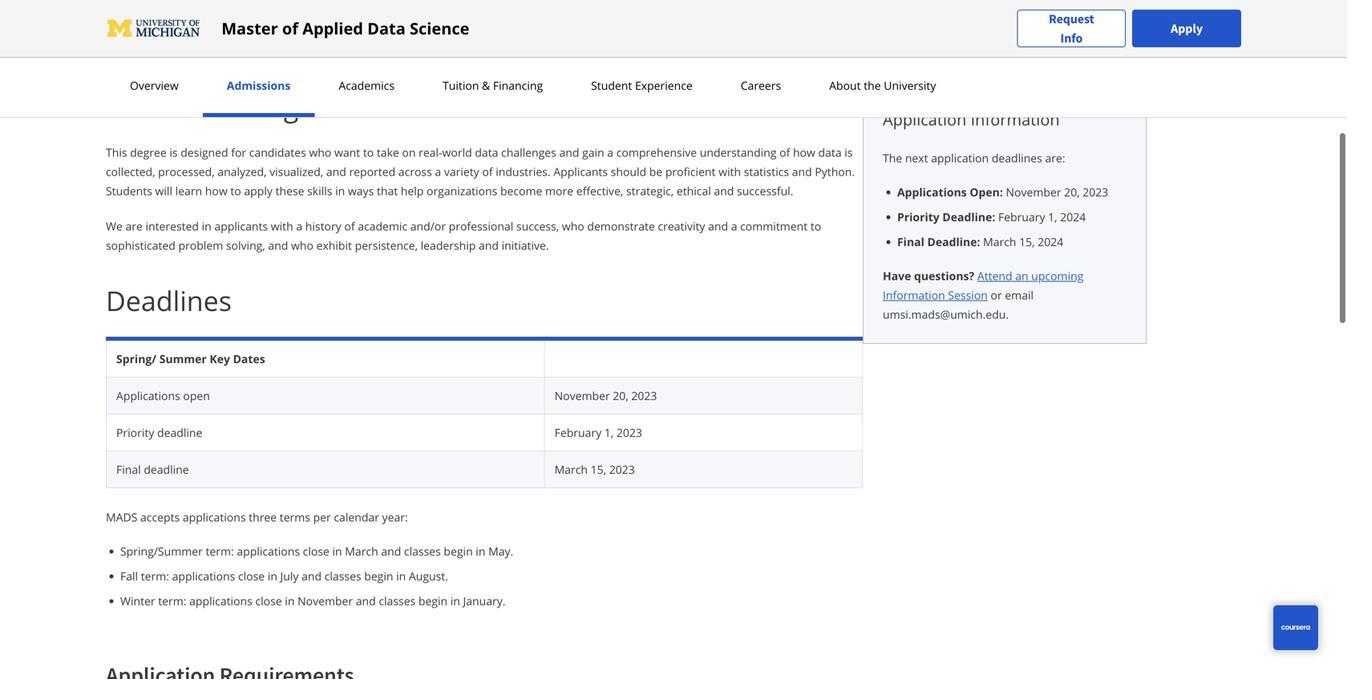 Task type: describe. For each thing, give the bounding box(es) containing it.
admissions
[[227, 78, 291, 93]]

a left commitment
[[731, 219, 738, 234]]

is left this
[[171, 88, 191, 125]]

three
[[249, 510, 277, 525]]

mads accepts applications three terms per calendar year:
[[106, 510, 408, 525]]

applications for applications open: november 20, 2023
[[898, 184, 967, 200]]

begin for january.
[[419, 594, 448, 609]]

exhibit
[[317, 238, 352, 253]]

0 vertical spatial how
[[793, 145, 816, 160]]

the
[[883, 150, 903, 166]]

march inside 'list item'
[[345, 544, 378, 559]]

1 vertical spatial 15,
[[591, 462, 606, 477]]

take
[[377, 145, 399, 160]]

student
[[591, 78, 632, 93]]

in down "july"
[[285, 594, 295, 609]]

tuition & financing link
[[438, 78, 548, 93]]

overview link
[[125, 78, 184, 93]]

1 vertical spatial 20,
[[613, 388, 629, 403]]

priority for priority deadline: february 1, 2024
[[898, 209, 940, 225]]

have questions?
[[883, 268, 975, 284]]

spring/summer term: applications close in march and classes begin in may. list item
[[120, 543, 863, 560]]

careers link
[[736, 78, 786, 93]]

1 horizontal spatial 1,
[[1048, 209, 1058, 225]]

solving,
[[226, 238, 265, 253]]

sophisticated
[[106, 238, 176, 253]]

information inside attend an upcoming information session
[[883, 288, 945, 303]]

attend
[[978, 268, 1013, 284]]

applications open
[[116, 388, 210, 403]]

2023 for november 20, 2023
[[632, 388, 657, 403]]

the
[[864, 78, 881, 93]]

fall
[[120, 569, 138, 584]]

close for march
[[303, 544, 330, 559]]

&
[[482, 78, 490, 93]]

final deadline: march 15, 2024
[[898, 234, 1064, 249]]

in left "july"
[[268, 569, 277, 584]]

november 20, 2023
[[555, 388, 657, 403]]

processed,
[[158, 164, 215, 179]]

for?
[[348, 88, 396, 125]]

skills
[[307, 183, 332, 199]]

list containing applications open:
[[890, 184, 1127, 250]]

more
[[545, 183, 574, 199]]

upcoming
[[1032, 268, 1084, 284]]

student experience link
[[586, 78, 698, 93]]

designed
[[181, 145, 228, 160]]

in down calendar
[[332, 544, 342, 559]]

1 vertical spatial november
[[555, 388, 610, 403]]

classes for november
[[379, 594, 416, 609]]

spring/summer term: applications close in march and classes begin in may.
[[120, 544, 514, 559]]

deadline for priority deadline
[[157, 425, 202, 440]]

request info button
[[1017, 9, 1126, 48]]

in inside this degree is designed for candidates who want to take on real-world data challenges and gain a comprehensive understanding of how data is collected, processed, analyzed, visualized, and reported across a variety of industries. applicants should be proficient with statistics and python. students will learn how to apply these skills in ways that help organizations become more effective, strategic, ethical and successful.
[[335, 183, 345, 199]]

of right master
[[282, 17, 298, 39]]

terms
[[280, 510, 310, 525]]

this
[[198, 88, 245, 125]]

applications for applications open
[[116, 388, 180, 403]]

applications for fall
[[172, 569, 235, 584]]

a right gain
[[607, 145, 614, 160]]

about
[[830, 78, 861, 93]]

who inside this degree is designed for candidates who want to take on real-world data challenges and gain a comprehensive understanding of how data is collected, processed, analyzed, visualized, and reported across a variety of industries. applicants should be proficient with statistics and python. students will learn how to apply these skills in ways that help organizations become more effective, strategic, ethical and successful.
[[309, 145, 332, 160]]

on
[[402, 145, 416, 160]]

0 vertical spatial information
[[971, 108, 1060, 130]]

1 horizontal spatial march
[[555, 462, 588, 477]]

august.
[[409, 569, 448, 584]]

professional
[[449, 219, 514, 234]]

real-
[[419, 145, 442, 160]]

request
[[1049, 11, 1095, 27]]

and inside "list item"
[[302, 569, 322, 584]]

challenges
[[501, 145, 557, 160]]

tuition & financing
[[443, 78, 543, 93]]

0 vertical spatial to
[[363, 145, 374, 160]]

spring/ summer key dates
[[116, 351, 265, 367]]

with inside we are interested in applicants with a history of academic and/or professional success, who demonstrate creativity and a commitment to sophisticated problem solving, and who exhibit persistence, leadership and initiative.
[[271, 219, 293, 234]]

commitment
[[740, 219, 808, 234]]

persistence,
[[355, 238, 418, 253]]

comprehensive
[[617, 145, 697, 160]]

list containing spring/summer term: applications close in march and classes begin in may.
[[112, 543, 863, 610]]

student experience
[[591, 78, 693, 93]]

in inside we are interested in applicants with a history of academic and/or professional success, who demonstrate creativity and a commitment to sophisticated problem solving, and who exhibit persistence, leadership and initiative.
[[202, 219, 212, 234]]

applications for winter
[[189, 594, 253, 609]]

we are interested in applicants with a history of academic and/or professional success, who demonstrate creativity and a commitment to sophisticated problem solving, and who exhibit persistence, leadership and initiative.
[[106, 219, 822, 253]]

2 data from the left
[[819, 145, 842, 160]]

info
[[1061, 30, 1083, 46]]

spring/
[[116, 351, 156, 367]]

term: for fall
[[141, 569, 169, 584]]

summer
[[159, 351, 207, 367]]

become
[[500, 183, 543, 199]]

deadlines
[[106, 282, 232, 319]]

of right variety
[[482, 164, 493, 179]]

application
[[883, 108, 967, 130]]

november inside winter term: applications close in november and classes begin in january. list item
[[298, 594, 353, 609]]

with inside this degree is designed for candidates who want to take on real-world data challenges and gain a comprehensive understanding of how data is collected, processed, analyzed, visualized, and reported across a variety of industries. applicants should be proficient with statistics and python. students will learn how to apply these skills in ways that help organizations become more effective, strategic, ethical and successful.
[[719, 164, 741, 179]]

spring/summer
[[120, 544, 203, 559]]

to inside we are interested in applicants with a history of academic and/or professional success, who demonstrate creativity and a commitment to sophisticated problem solving, and who exhibit persistence, leadership and initiative.
[[811, 219, 822, 234]]

request info
[[1049, 11, 1095, 46]]

next
[[905, 150, 928, 166]]

should
[[611, 164, 647, 179]]

february 1, 2023
[[555, 425, 642, 440]]

these
[[276, 183, 304, 199]]

0 vertical spatial 20,
[[1065, 184, 1080, 200]]

1 data from the left
[[475, 145, 498, 160]]

applications open: november 20, 2023
[[898, 184, 1109, 200]]

priority for priority deadline
[[116, 425, 154, 440]]

winter term: applications close in november and classes begin in january. list item
[[120, 593, 863, 610]]

learn
[[175, 183, 202, 199]]

1 vertical spatial who
[[562, 219, 585, 234]]

questions?
[[914, 268, 975, 284]]

email
[[1005, 288, 1034, 303]]

this degree is designed for candidates who want to take on real-world data challenges and gain a comprehensive understanding of how data is collected, processed, analyzed, visualized, and reported across a variety of industries. applicants should be proficient with statistics and python. students will learn how to apply these skills in ways that help organizations become more effective, strategic, ethical and successful.
[[106, 145, 855, 199]]

academic
[[358, 219, 408, 234]]

applications for mads
[[183, 510, 246, 525]]

help
[[401, 183, 424, 199]]

and inside 'list item'
[[381, 544, 401, 559]]

effective,
[[576, 183, 624, 199]]

applicants
[[214, 219, 268, 234]]

or
[[991, 288, 1002, 303]]

in left may. at the bottom left of the page
[[476, 544, 486, 559]]

per
[[313, 510, 331, 525]]

calendar
[[334, 510, 379, 525]]

1 horizontal spatial 15,
[[1020, 234, 1035, 249]]

mads
[[106, 510, 137, 525]]

demonstrate
[[587, 219, 655, 234]]

deadline: for final deadline:
[[928, 234, 981, 249]]

1 vertical spatial how
[[205, 183, 228, 199]]



Task type: locate. For each thing, give the bounding box(es) containing it.
0 horizontal spatial degree
[[130, 145, 167, 160]]

20, up february 1, 2023
[[613, 388, 629, 403]]

and right creativity on the top of the page
[[708, 219, 728, 234]]

to down analyzed, at the top of the page
[[230, 183, 241, 199]]

applications for spring/summer
[[237, 544, 300, 559]]

0 vertical spatial begin
[[444, 544, 473, 559]]

0 horizontal spatial final
[[116, 462, 141, 477]]

close inside "list item"
[[238, 569, 265, 584]]

1 horizontal spatial information
[[971, 108, 1060, 130]]

2024
[[1061, 209, 1086, 225], [1038, 234, 1064, 249]]

to left take
[[363, 145, 374, 160]]

2023 for february 1, 2023
[[617, 425, 642, 440]]

priority
[[898, 209, 940, 225], [116, 425, 154, 440]]

term: inside the spring/summer term: applications close in march and classes begin in may. 'list item'
[[206, 544, 234, 559]]

list item up priority deadline: february 1, 2024
[[898, 184, 1127, 201]]

1 horizontal spatial to
[[363, 145, 374, 160]]

final for final deadline: march 15, 2024
[[898, 234, 925, 249]]

0 vertical spatial term:
[[206, 544, 234, 559]]

applications inside list item
[[189, 594, 253, 609]]

tuition
[[443, 78, 479, 93]]

university
[[884, 78, 936, 93]]

in left august.
[[396, 569, 406, 584]]

1 horizontal spatial applications
[[898, 184, 967, 200]]

deadline for final deadline
[[144, 462, 189, 477]]

0 vertical spatial 1,
[[1048, 209, 1058, 225]]

classes for march
[[404, 544, 441, 559]]

february down applications open: november 20, 2023
[[999, 209, 1046, 225]]

begin left august.
[[364, 569, 393, 584]]

final inside "list item"
[[898, 234, 925, 249]]

list item containing priority deadline:
[[898, 209, 1127, 225]]

umsi.mads@umich.edu.
[[883, 307, 1009, 322]]

2 horizontal spatial november
[[1006, 184, 1062, 200]]

0 vertical spatial 15,
[[1020, 234, 1035, 249]]

dates
[[233, 351, 265, 367]]

visualized,
[[270, 164, 323, 179]]

and up applicants
[[559, 145, 579, 160]]

1 horizontal spatial degree
[[252, 88, 340, 125]]

february up march 15, 2023
[[555, 425, 602, 440]]

and
[[559, 145, 579, 160], [326, 164, 346, 179], [792, 164, 812, 179], [714, 183, 734, 199], [708, 219, 728, 234], [268, 238, 288, 253], [479, 238, 499, 253], [381, 544, 401, 559], [302, 569, 322, 584], [356, 594, 376, 609]]

1 vertical spatial term:
[[141, 569, 169, 584]]

winter
[[120, 594, 155, 609]]

0 vertical spatial list item
[[898, 184, 1127, 201]]

0 horizontal spatial november
[[298, 594, 353, 609]]

close down fall term: applications close in july and classes begin in august. at the left bottom of the page
[[255, 594, 282, 609]]

2 vertical spatial term:
[[158, 594, 186, 609]]

list item containing final deadline:
[[898, 233, 1127, 250]]

this
[[106, 145, 127, 160]]

collected,
[[106, 164, 155, 179]]

applications
[[183, 510, 246, 525], [237, 544, 300, 559], [172, 569, 235, 584], [189, 594, 253, 609]]

list item down applications open: november 20, 2023
[[898, 209, 1127, 225]]

begin for may.
[[444, 544, 473, 559]]

leadership
[[421, 238, 476, 253]]

academics link
[[334, 78, 399, 93]]

creativity
[[658, 219, 705, 234]]

master
[[222, 17, 278, 39]]

1 horizontal spatial how
[[793, 145, 816, 160]]

in right skills
[[335, 183, 345, 199]]

and down the year: at the left of the page
[[381, 544, 401, 559]]

careers
[[741, 78, 781, 93]]

final for final deadline
[[116, 462, 141, 477]]

0 vertical spatial list
[[890, 184, 1127, 250]]

final
[[898, 234, 925, 249], [116, 462, 141, 477]]

the next application deadlines are:
[[883, 150, 1066, 166]]

deadline:
[[943, 209, 996, 225], [928, 234, 981, 249]]

be
[[650, 164, 663, 179]]

0 horizontal spatial march
[[345, 544, 378, 559]]

applications up priority deadline
[[116, 388, 180, 403]]

list item down priority deadline: february 1, 2024
[[898, 233, 1127, 250]]

a down real-
[[435, 164, 441, 179]]

0 vertical spatial with
[[719, 164, 741, 179]]

term: inside winter term: applications close in november and classes begin in january. list item
[[158, 594, 186, 609]]

0 horizontal spatial february
[[555, 425, 602, 440]]

deadline: up questions? at right
[[928, 234, 981, 249]]

0 vertical spatial close
[[303, 544, 330, 559]]

0 vertical spatial applications
[[898, 184, 967, 200]]

0 vertical spatial deadline
[[157, 425, 202, 440]]

term: for spring/summer
[[206, 544, 234, 559]]

1 vertical spatial applications
[[116, 388, 180, 403]]

applied
[[303, 17, 363, 39]]

1 vertical spatial close
[[238, 569, 265, 584]]

applications down fall term: applications close in july and classes begin in august. at the left bottom of the page
[[189, 594, 253, 609]]

how up the python.
[[793, 145, 816, 160]]

1 list item from the top
[[898, 184, 1127, 201]]

are:
[[1046, 150, 1066, 166]]

data
[[367, 17, 406, 39]]

close for july
[[238, 569, 265, 584]]

0 vertical spatial november
[[1006, 184, 1062, 200]]

to right commitment
[[811, 219, 822, 234]]

begin for august.
[[364, 569, 393, 584]]

1 vertical spatial march
[[555, 462, 588, 477]]

is up processed,
[[170, 145, 178, 160]]

1 vertical spatial final
[[116, 462, 141, 477]]

1 horizontal spatial 20,
[[1065, 184, 1080, 200]]

0 horizontal spatial applications
[[116, 388, 180, 403]]

march down february 1, 2023
[[555, 462, 588, 477]]

how right learn
[[205, 183, 228, 199]]

deadline down priority deadline
[[144, 462, 189, 477]]

application
[[931, 150, 989, 166]]

problem
[[178, 238, 223, 253]]

degree up "candidates"
[[252, 88, 340, 125]]

0 vertical spatial priority
[[898, 209, 940, 225]]

and down spring/summer term: applications close in march and classes begin in may.
[[356, 594, 376, 609]]

apply
[[244, 183, 273, 199]]

november up february 1, 2023
[[555, 388, 610, 403]]

november down "july"
[[298, 594, 353, 609]]

data up the python.
[[819, 145, 842, 160]]

1 vertical spatial deadline:
[[928, 234, 981, 249]]

priority deadline
[[116, 425, 202, 440]]

close for november
[[255, 594, 282, 609]]

interested
[[146, 219, 199, 234]]

0 vertical spatial classes
[[404, 544, 441, 559]]

who
[[106, 88, 164, 125]]

march down priority deadline: february 1, 2024
[[983, 234, 1017, 249]]

1 vertical spatial classes
[[325, 569, 361, 584]]

of up exhibit
[[344, 219, 355, 234]]

information up deadlines
[[971, 108, 1060, 130]]

begin up august.
[[444, 544, 473, 559]]

close inside 'list item'
[[303, 544, 330, 559]]

1 horizontal spatial november
[[555, 388, 610, 403]]

classes inside list item
[[379, 594, 416, 609]]

statistics
[[744, 164, 789, 179]]

2 vertical spatial close
[[255, 594, 282, 609]]

or email umsi.mads@umich.edu.
[[883, 288, 1034, 322]]

2 vertical spatial to
[[811, 219, 822, 234]]

data
[[475, 145, 498, 160], [819, 145, 842, 160]]

degree up collected,
[[130, 145, 167, 160]]

in up 'problem'
[[202, 219, 212, 234]]

0 horizontal spatial list
[[112, 543, 863, 610]]

0 horizontal spatial with
[[271, 219, 293, 234]]

0 horizontal spatial 15,
[[591, 462, 606, 477]]

1 vertical spatial deadline
[[144, 462, 189, 477]]

open:
[[970, 184, 1003, 200]]

2 vertical spatial begin
[[419, 594, 448, 609]]

0 vertical spatial degree
[[252, 88, 340, 125]]

priority up final deadline
[[116, 425, 154, 440]]

who right success,
[[562, 219, 585, 234]]

0 horizontal spatial information
[[883, 288, 945, 303]]

applications left the three
[[183, 510, 246, 525]]

2 list item from the top
[[898, 209, 1127, 225]]

attend an upcoming information session
[[883, 268, 1084, 303]]

0 horizontal spatial to
[[230, 183, 241, 199]]

2 horizontal spatial to
[[811, 219, 822, 234]]

0 horizontal spatial 1,
[[605, 425, 614, 440]]

classes inside 'list item'
[[404, 544, 441, 559]]

2 horizontal spatial march
[[983, 234, 1017, 249]]

who left want
[[309, 145, 332, 160]]

fall term: applications close in july and classes begin in august.
[[120, 569, 448, 584]]

0 horizontal spatial how
[[205, 183, 228, 199]]

and inside list item
[[356, 594, 376, 609]]

0 horizontal spatial 20,
[[613, 388, 629, 403]]

1 horizontal spatial with
[[719, 164, 741, 179]]

who down history
[[291, 238, 314, 253]]

applicants
[[554, 164, 608, 179]]

march 15, 2023
[[555, 462, 635, 477]]

admissions link
[[222, 78, 295, 93]]

1 horizontal spatial february
[[999, 209, 1046, 225]]

2024 for priority deadline: february 1, 2024
[[1061, 209, 1086, 225]]

list item
[[898, 184, 1127, 201], [898, 209, 1127, 225], [898, 233, 1127, 250]]

and down professional on the top left
[[479, 238, 499, 253]]

accepts
[[140, 510, 180, 525]]

1 vertical spatial begin
[[364, 569, 393, 584]]

about the university
[[830, 78, 936, 93]]

and right solving,
[[268, 238, 288, 253]]

1 vertical spatial 1,
[[605, 425, 614, 440]]

analyzed,
[[218, 164, 267, 179]]

1 vertical spatial 2024
[[1038, 234, 1064, 249]]

2024 for final deadline: march 15, 2024
[[1038, 234, 1064, 249]]

financing
[[493, 78, 543, 93]]

information down have questions?
[[883, 288, 945, 303]]

applications down spring/summer
[[172, 569, 235, 584]]

variety
[[444, 164, 479, 179]]

final up have
[[898, 234, 925, 249]]

0 vertical spatial who
[[309, 145, 332, 160]]

a left history
[[296, 219, 302, 234]]

and down want
[[326, 164, 346, 179]]

industries.
[[496, 164, 551, 179]]

classes for july
[[325, 569, 361, 584]]

for
[[231, 145, 246, 160]]

understanding
[[700, 145, 777, 160]]

and right "july"
[[302, 569, 322, 584]]

1 vertical spatial list
[[112, 543, 863, 610]]

classes up august.
[[404, 544, 441, 559]]

deadline: for priority deadline:
[[943, 209, 996, 225]]

term: right winter
[[158, 594, 186, 609]]

march down calendar
[[345, 544, 378, 559]]

data right the 'world'
[[475, 145, 498, 160]]

attend an upcoming information session link
[[883, 268, 1084, 303]]

deadline: up final deadline: march 15, 2024
[[943, 209, 996, 225]]

2 vertical spatial who
[[291, 238, 314, 253]]

close left "july"
[[238, 569, 265, 584]]

and/or
[[410, 219, 446, 234]]

gain
[[582, 145, 605, 160]]

1 horizontal spatial priority
[[898, 209, 940, 225]]

2023
[[1083, 184, 1109, 200], [632, 388, 657, 403], [617, 425, 642, 440], [609, 462, 635, 477]]

0 horizontal spatial priority
[[116, 425, 154, 440]]

1 vertical spatial information
[[883, 288, 945, 303]]

0 vertical spatial deadline:
[[943, 209, 996, 225]]

begin down august.
[[419, 594, 448, 609]]

open
[[183, 388, 210, 403]]

master of applied data science
[[222, 17, 470, 39]]

organizations
[[427, 183, 498, 199]]

15, up an on the right top of page
[[1020, 234, 1035, 249]]

who
[[309, 145, 332, 160], [562, 219, 585, 234], [291, 238, 314, 253]]

degree inside this degree is designed for candidates who want to take on real-world data challenges and gain a comprehensive understanding of how data is collected, processed, analyzed, visualized, and reported across a variety of industries. applicants should be proficient with statistics and python. students will learn how to apply these skills in ways that help organizations become more effective, strategic, ethical and successful.
[[130, 145, 167, 160]]

deadline down applications open
[[157, 425, 202, 440]]

term:
[[206, 544, 234, 559], [141, 569, 169, 584], [158, 594, 186, 609]]

classes
[[404, 544, 441, 559], [325, 569, 361, 584], [379, 594, 416, 609]]

want
[[334, 145, 360, 160]]

begin inside list item
[[419, 594, 448, 609]]

1 vertical spatial degree
[[130, 145, 167, 160]]

with down 'understanding'
[[719, 164, 741, 179]]

20, down "are:"
[[1065, 184, 1080, 200]]

1 horizontal spatial data
[[819, 145, 842, 160]]

1 vertical spatial with
[[271, 219, 293, 234]]

1 vertical spatial february
[[555, 425, 602, 440]]

applications inside "list item"
[[172, 569, 235, 584]]

0 horizontal spatial data
[[475, 145, 498, 160]]

priority deadline: february 1, 2024
[[898, 209, 1086, 225]]

2 vertical spatial november
[[298, 594, 353, 609]]

with
[[719, 164, 741, 179], [271, 219, 293, 234]]

world
[[442, 145, 472, 160]]

apply button
[[1133, 10, 1242, 47]]

university of michigan image
[[106, 16, 202, 41]]

1 horizontal spatial list
[[890, 184, 1127, 250]]

classes down spring/summer term: applications close in march and classes begin in may.
[[325, 569, 361, 584]]

of
[[282, 17, 298, 39], [780, 145, 790, 160], [482, 164, 493, 179], [344, 219, 355, 234]]

close inside list item
[[255, 594, 282, 609]]

with down these
[[271, 219, 293, 234]]

are
[[125, 219, 143, 234]]

begin inside 'list item'
[[444, 544, 473, 559]]

2 vertical spatial march
[[345, 544, 378, 559]]

2023 for march 15, 2023
[[609, 462, 635, 477]]

0 vertical spatial final
[[898, 234, 925, 249]]

1 vertical spatial priority
[[116, 425, 154, 440]]

may.
[[489, 544, 514, 559]]

success,
[[516, 219, 559, 234]]

term: inside fall term: applications close in july and classes begin in august. "list item"
[[141, 569, 169, 584]]

final down priority deadline
[[116, 462, 141, 477]]

priority down next
[[898, 209, 940, 225]]

term: for winter
[[158, 594, 186, 609]]

list item containing applications open:
[[898, 184, 1127, 201]]

and left the python.
[[792, 164, 812, 179]]

20,
[[1065, 184, 1080, 200], [613, 388, 629, 403]]

of up statistics
[[780, 145, 790, 160]]

applications up fall term: applications close in july and classes begin in august. at the left bottom of the page
[[237, 544, 300, 559]]

term: down spring/summer
[[141, 569, 169, 584]]

begin inside "list item"
[[364, 569, 393, 584]]

of inside we are interested in applicants with a history of academic and/or professional success, who demonstrate creativity and a commitment to sophisticated problem solving, and who exhibit persistence, leadership and initiative.
[[344, 219, 355, 234]]

2 vertical spatial list item
[[898, 233, 1127, 250]]

1 vertical spatial list item
[[898, 209, 1127, 225]]

1 vertical spatial to
[[230, 183, 241, 199]]

1 horizontal spatial final
[[898, 234, 925, 249]]

1, down november 20, 2023
[[605, 425, 614, 440]]

reported
[[349, 164, 396, 179]]

and right ethical
[[714, 183, 734, 199]]

classes inside "list item"
[[325, 569, 361, 584]]

2 vertical spatial classes
[[379, 594, 416, 609]]

who is this degree for?
[[106, 88, 396, 125]]

apply
[[1171, 20, 1203, 36]]

applications inside 'list item'
[[237, 544, 300, 559]]

have
[[883, 268, 912, 284]]

information
[[971, 108, 1060, 130], [883, 288, 945, 303]]

fall term: applications close in july and classes begin in august. list item
[[120, 568, 863, 585]]

0 vertical spatial february
[[999, 209, 1046, 225]]

history
[[305, 219, 341, 234]]

term: down mads accepts applications three terms per calendar year:
[[206, 544, 234, 559]]

close down per
[[303, 544, 330, 559]]

classes down august.
[[379, 594, 416, 609]]

academics
[[339, 78, 395, 93]]

0 vertical spatial march
[[983, 234, 1017, 249]]

3 list item from the top
[[898, 233, 1127, 250]]

15, down february 1, 2023
[[591, 462, 606, 477]]

1, down applications open: november 20, 2023
[[1048, 209, 1058, 225]]

that
[[377, 183, 398, 199]]

application information
[[883, 108, 1060, 130]]

0 vertical spatial 2024
[[1061, 209, 1086, 225]]

november down deadlines
[[1006, 184, 1062, 200]]

ways
[[348, 183, 374, 199]]

in left "january."
[[451, 594, 460, 609]]

list
[[890, 184, 1127, 250], [112, 543, 863, 610]]

we
[[106, 219, 123, 234]]

applications down next
[[898, 184, 967, 200]]

is up the python.
[[845, 145, 853, 160]]



Task type: vqa. For each thing, say whether or not it's contained in the screenshot.


